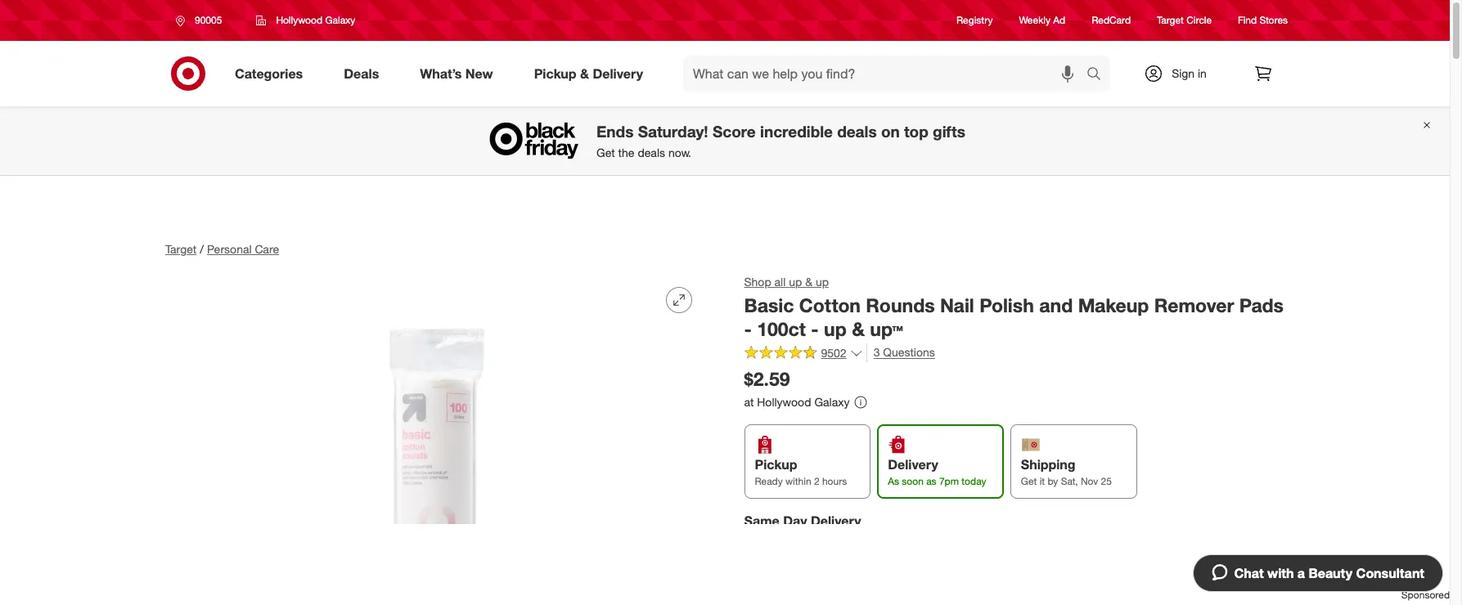 Task type: vqa. For each thing, say whether or not it's contained in the screenshot.
the top store
no



Task type: locate. For each thing, give the bounding box(es) containing it.
1 vertical spatial pickup
[[755, 457, 798, 473]]

chat with a beauty consultant button
[[1193, 555, 1443, 592]]

1 horizontal spatial -
[[812, 317, 819, 340]]

sign
[[1172, 66, 1195, 80]]

pickup ready within 2 hours
[[755, 457, 847, 488]]

target
[[1157, 14, 1184, 27], [165, 242, 197, 256]]

ready
[[755, 475, 783, 488]]

1 horizontal spatial target
[[1157, 14, 1184, 27]]

chat with a beauty consultant
[[1234, 565, 1425, 582]]

0 vertical spatial delivery
[[593, 65, 643, 81]]

nail
[[941, 294, 975, 317]]

and
[[1040, 294, 1073, 317]]

up up the cotton
[[816, 275, 829, 289]]

1 vertical spatial get
[[1021, 475, 1037, 488]]

top
[[904, 122, 929, 141]]

0 horizontal spatial &
[[580, 65, 589, 81]]

1 horizontal spatial delivery
[[811, 513, 862, 530]]

1 horizontal spatial deals
[[837, 122, 877, 141]]

0 vertical spatial &
[[580, 65, 589, 81]]

0 horizontal spatial pickup
[[534, 65, 577, 81]]

target left circle
[[1157, 14, 1184, 27]]

90005
[[195, 14, 222, 26]]

gifts
[[933, 122, 966, 141]]

0 vertical spatial get
[[597, 146, 615, 160]]

pickup up "ready"
[[755, 457, 798, 473]]

within
[[786, 475, 812, 488]]

pickup inside pickup & delivery link
[[534, 65, 577, 81]]

1 horizontal spatial &
[[806, 275, 813, 289]]

sat,
[[1061, 475, 1079, 488]]

saturday!
[[638, 122, 708, 141]]

get
[[597, 146, 615, 160], [1021, 475, 1037, 488]]

delivery for pickup & delivery
[[593, 65, 643, 81]]

cotton
[[800, 294, 861, 317]]

hollywood
[[276, 14, 323, 26], [758, 395, 812, 409]]

up™
[[870, 317, 904, 340]]

1 vertical spatial target
[[165, 242, 197, 256]]

2 horizontal spatial delivery
[[888, 457, 939, 473]]

target left /
[[165, 242, 197, 256]]

chat
[[1234, 565, 1264, 582]]

3 questions
[[874, 346, 936, 360]]

ad
[[1053, 14, 1066, 27]]

pickup & delivery
[[534, 65, 643, 81]]

circle
[[1187, 14, 1212, 27]]

0 vertical spatial pickup
[[534, 65, 577, 81]]

up
[[789, 275, 803, 289], [816, 275, 829, 289], [824, 317, 847, 340]]

$2.59
[[745, 368, 790, 391]]

on
[[881, 122, 900, 141]]

1 horizontal spatial hollywood
[[758, 395, 812, 409]]

deals right the
[[638, 146, 665, 160]]

&
[[580, 65, 589, 81], [806, 275, 813, 289], [852, 317, 865, 340]]

pads
[[1240, 294, 1284, 317]]

categories link
[[221, 56, 323, 92]]

sponsored
[[1402, 589, 1450, 601]]

pickup inside pickup ready within 2 hours
[[755, 457, 798, 473]]

what's new
[[420, 65, 493, 81]]

hollywood down '$2.59'
[[758, 395, 812, 409]]

1 vertical spatial galaxy
[[815, 395, 850, 409]]

pickup for ready
[[755, 457, 798, 473]]

7pm
[[940, 475, 959, 488]]

pickup for &
[[534, 65, 577, 81]]

2 vertical spatial delivery
[[811, 513, 862, 530]]

hollywood up categories link
[[276, 14, 323, 26]]

What can we help you find? suggestions appear below search field
[[683, 56, 1091, 92]]

by
[[1048, 475, 1059, 488]]

1 horizontal spatial get
[[1021, 475, 1037, 488]]

get left it
[[1021, 475, 1037, 488]]

0 vertical spatial galaxy
[[325, 14, 355, 26]]

2 horizontal spatial &
[[852, 317, 865, 340]]

2 vertical spatial &
[[852, 317, 865, 340]]

care
[[255, 242, 279, 256]]

1 vertical spatial hollywood
[[758, 395, 812, 409]]

hollywood galaxy
[[276, 14, 355, 26]]

0 horizontal spatial delivery
[[593, 65, 643, 81]]

0 horizontal spatial -
[[745, 317, 752, 340]]

shop
[[745, 275, 772, 289]]

ends saturday! score incredible deals on top gifts get the deals now.
[[597, 122, 966, 160]]

0 horizontal spatial get
[[597, 146, 615, 160]]

galaxy
[[325, 14, 355, 26], [815, 395, 850, 409]]

as
[[927, 475, 937, 488]]

get left the
[[597, 146, 615, 160]]

find stores
[[1238, 14, 1288, 27]]

delivery
[[593, 65, 643, 81], [888, 457, 939, 473], [811, 513, 862, 530]]

target for target / personal care
[[165, 242, 197, 256]]

incredible
[[760, 122, 833, 141]]

0 horizontal spatial galaxy
[[325, 14, 355, 26]]

what's
[[420, 65, 462, 81]]

sign in link
[[1130, 56, 1232, 92]]

sign in
[[1172, 66, 1207, 80]]

get inside ends saturday! score incredible deals on top gifts get the deals now.
[[597, 146, 615, 160]]

1 horizontal spatial pickup
[[755, 457, 798, 473]]

- down basic
[[745, 317, 752, 340]]

0 vertical spatial deals
[[837, 122, 877, 141]]

- up 9502 link
[[812, 317, 819, 340]]

delivery up soon
[[888, 457, 939, 473]]

up right the all
[[789, 275, 803, 289]]

delivery down hours
[[811, 513, 862, 530]]

-
[[745, 317, 752, 340], [812, 317, 819, 340]]

pickup
[[534, 65, 577, 81], [755, 457, 798, 473]]

1 - from the left
[[745, 317, 752, 340]]

delivery up ends
[[593, 65, 643, 81]]

100ct
[[758, 317, 806, 340]]

0 vertical spatial hollywood
[[276, 14, 323, 26]]

0 vertical spatial target
[[1157, 14, 1184, 27]]

1 horizontal spatial galaxy
[[815, 395, 850, 409]]

deals left the on
[[837, 122, 877, 141]]

0 horizontal spatial target
[[165, 242, 197, 256]]

deals
[[837, 122, 877, 141], [638, 146, 665, 160]]

0 horizontal spatial deals
[[638, 146, 665, 160]]

0 horizontal spatial hollywood
[[276, 14, 323, 26]]

1 vertical spatial &
[[806, 275, 813, 289]]

basic
[[745, 294, 794, 317]]

makeup
[[1079, 294, 1150, 317]]

1 vertical spatial delivery
[[888, 457, 939, 473]]

galaxy up deals
[[325, 14, 355, 26]]

redcard link
[[1092, 13, 1131, 27]]

soon
[[902, 475, 924, 488]]

consultant
[[1356, 565, 1425, 582]]

remover
[[1155, 294, 1235, 317]]

shipping get it by sat, nov 25
[[1021, 457, 1112, 488]]

new
[[465, 65, 493, 81]]

3
[[874, 346, 880, 360]]

galaxy down 9502
[[815, 395, 850, 409]]

pickup right the new
[[534, 65, 577, 81]]



Task type: describe. For each thing, give the bounding box(es) containing it.
delivery for same day delivery
[[811, 513, 862, 530]]

target / personal care
[[165, 242, 279, 256]]

galaxy inside dropdown button
[[325, 14, 355, 26]]

same
[[745, 513, 780, 530]]

categories
[[235, 65, 303, 81]]

find
[[1238, 14, 1257, 27]]

deals
[[344, 65, 379, 81]]

deals link
[[330, 56, 400, 92]]

same day delivery
[[745, 513, 862, 530]]

beauty
[[1309, 565, 1353, 582]]

hours
[[823, 475, 847, 488]]

9502 link
[[745, 344, 863, 364]]

find stores link
[[1238, 13, 1288, 27]]

search button
[[1079, 56, 1119, 95]]

day
[[784, 513, 808, 530]]

25
[[1101, 475, 1112, 488]]

hollywood inside dropdown button
[[276, 14, 323, 26]]

personal
[[207, 242, 252, 256]]

hollywood galaxy button
[[246, 6, 366, 35]]

now.
[[668, 146, 691, 160]]

target circle link
[[1157, 13, 1212, 27]]

in
[[1198, 66, 1207, 80]]

at
[[745, 395, 754, 409]]

polish
[[980, 294, 1035, 317]]

target for target circle
[[1157, 14, 1184, 27]]

shipping
[[1021, 457, 1076, 473]]

the
[[618, 146, 635, 160]]

delivery inside delivery as soon as 7pm today
[[888, 457, 939, 473]]

1 vertical spatial deals
[[638, 146, 665, 160]]

redcard
[[1092, 14, 1131, 27]]

with
[[1268, 565, 1294, 582]]

basic cotton rounds nail polish and makeup remover pads - 100ct - up &#38; up&#8482;, 1 of 10 image
[[165, 274, 705, 606]]

2 - from the left
[[812, 317, 819, 340]]

personal care link
[[207, 242, 279, 256]]

rounds
[[866, 294, 935, 317]]

as
[[888, 475, 900, 488]]

90005 button
[[165, 6, 239, 35]]

get inside shipping get it by sat, nov 25
[[1021, 475, 1037, 488]]

all
[[775, 275, 786, 289]]

today
[[962, 475, 987, 488]]

3 questions link
[[867, 344, 936, 363]]

nov
[[1081, 475, 1099, 488]]

target circle
[[1157, 14, 1212, 27]]

registry link
[[957, 13, 993, 27]]

weekly ad
[[1019, 14, 1066, 27]]

weekly ad link
[[1019, 13, 1066, 27]]

& inside pickup & delivery link
[[580, 65, 589, 81]]

/
[[200, 242, 204, 256]]

what's new link
[[406, 56, 514, 92]]

delivery as soon as 7pm today
[[888, 457, 987, 488]]

search
[[1079, 67, 1119, 83]]

at hollywood galaxy
[[745, 395, 850, 409]]

ends
[[597, 122, 634, 141]]

a
[[1298, 565, 1305, 582]]

up down the cotton
[[824, 317, 847, 340]]

shop all up & up basic cotton rounds nail polish and makeup remover pads - 100ct - up & up™
[[745, 275, 1284, 340]]

weekly
[[1019, 14, 1051, 27]]

it
[[1040, 475, 1045, 488]]

score
[[713, 122, 756, 141]]

questions
[[884, 346, 936, 360]]

registry
[[957, 14, 993, 27]]

target link
[[165, 242, 197, 256]]

2
[[815, 475, 820, 488]]

9502
[[822, 346, 847, 360]]

pickup & delivery link
[[520, 56, 664, 92]]

stores
[[1260, 14, 1288, 27]]



